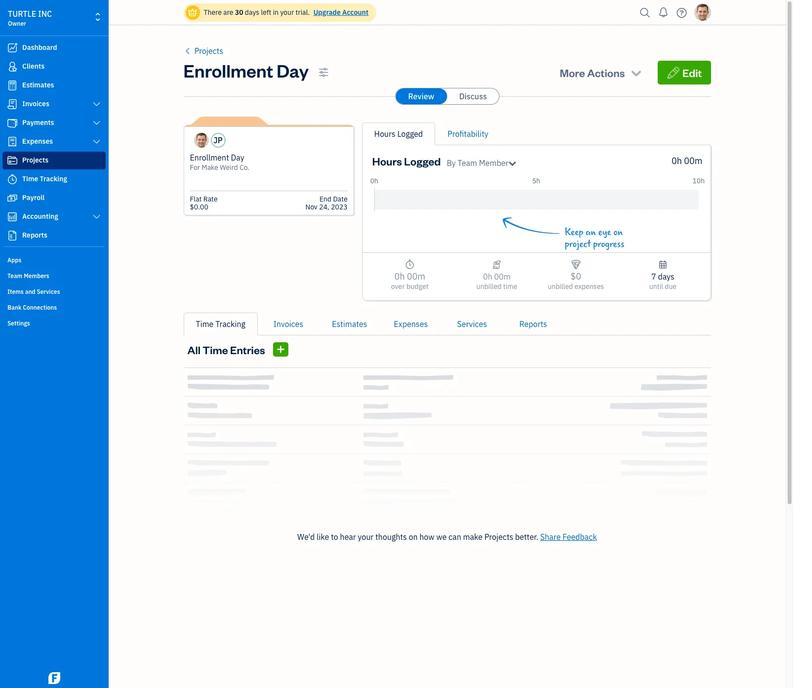 Task type: describe. For each thing, give the bounding box(es) containing it.
members
[[24, 272, 49, 280]]

0h 00m unbilled time
[[477, 272, 518, 291]]

00m for 0h 00m
[[684, 155, 703, 167]]

upgrade
[[314, 8, 341, 17]]

accounting
[[22, 212, 58, 221]]

eye
[[599, 227, 612, 238]]

how
[[420, 532, 435, 542]]

items and services
[[7, 288, 60, 295]]

dashboard image
[[6, 43, 18, 53]]

end
[[320, 195, 332, 204]]

flat rate $0.00
[[190, 195, 218, 211]]

enrollment day for make weird co.
[[190, 153, 250, 172]]

chevron large down image for invoices
[[92, 100, 101, 108]]

date
[[333, 195, 348, 204]]

estimate image
[[6, 81, 18, 90]]

budget
[[407, 282, 429, 291]]

1 horizontal spatial time tracking link
[[184, 313, 258, 336]]

chevron large down image for payments
[[92, 119, 101, 127]]

$0 unbilled expenses
[[548, 271, 604, 291]]

project image
[[6, 156, 18, 166]]

discuss link
[[448, 88, 499, 104]]

entries
[[230, 343, 265, 357]]

0h for 0h
[[370, 176, 379, 185]]

2023
[[331, 203, 348, 211]]

apps link
[[2, 253, 106, 267]]

day for enrollment day
[[277, 59, 309, 82]]

chevron large down image for expenses
[[92, 138, 101, 146]]

profitability button
[[448, 128, 489, 140]]

left
[[261, 8, 271, 17]]

project
[[565, 239, 591, 250]]

like
[[317, 532, 329, 542]]

due
[[665, 282, 677, 291]]

more
[[560, 66, 585, 80]]

hear
[[340, 532, 356, 542]]

bank connections link
[[2, 300, 106, 315]]

00m for 0h 00m unbilled time
[[495, 272, 511, 282]]

1 horizontal spatial your
[[358, 532, 374, 542]]

we
[[437, 532, 447, 542]]

weird
[[220, 163, 238, 172]]

day for enrollment day for make weird co.
[[231, 153, 244, 163]]

team inside main element
[[7, 272, 22, 280]]

items
[[7, 288, 24, 295]]

expenses inside main element
[[22, 137, 53, 146]]

turtle
[[8, 9, 36, 19]]

chevronleft image
[[184, 45, 193, 57]]

1 horizontal spatial reports link
[[503, 313, 564, 336]]

payroll link
[[2, 189, 106, 207]]

on inside keep an eye on project progress
[[614, 227, 623, 238]]

pencil image
[[667, 66, 681, 80]]

over
[[391, 282, 405, 291]]

more actions button
[[551, 61, 652, 84]]

settings link
[[2, 316, 106, 331]]

1 vertical spatial invoices
[[274, 319, 304, 329]]

time tracking inside main element
[[22, 174, 67, 183]]

1 vertical spatial time
[[196, 319, 214, 329]]

logged inside button
[[398, 129, 423, 139]]

7
[[652, 272, 657, 282]]

0 vertical spatial invoices link
[[2, 95, 106, 113]]

timer image
[[6, 174, 18, 184]]

accounting link
[[2, 208, 106, 226]]

time inside main element
[[22, 174, 38, 183]]

team inside hours logged group by field
[[458, 158, 477, 168]]

bank
[[7, 304, 21, 311]]

more actions
[[560, 66, 625, 80]]

0 vertical spatial your
[[280, 8, 294, 17]]

clients link
[[2, 58, 106, 76]]

settings for this project image
[[319, 67, 329, 79]]

0h for 0h 00m over budget
[[395, 271, 405, 282]]

all time entries
[[188, 343, 265, 357]]

connections
[[23, 304, 57, 311]]

dashboard link
[[2, 39, 106, 57]]

review
[[408, 91, 435, 101]]

1 vertical spatial expenses link
[[380, 313, 442, 336]]

and
[[25, 288, 35, 295]]

1 horizontal spatial tracking
[[216, 319, 246, 329]]

end date nov 24, 2023
[[306, 195, 348, 211]]

10h
[[693, 176, 705, 185]]

projects button
[[184, 45, 223, 57]]

main element
[[0, 0, 133, 688]]

jp
[[214, 135, 223, 145]]

1 vertical spatial time tracking
[[196, 319, 246, 329]]

1 horizontal spatial invoices link
[[258, 313, 319, 336]]

calendar image
[[659, 259, 668, 271]]

apps
[[7, 256, 21, 264]]

1 vertical spatial on
[[409, 532, 418, 542]]

$0
[[571, 271, 582, 282]]

chart image
[[6, 212, 18, 222]]

Hours Logged Group By field
[[447, 157, 517, 169]]

services link
[[442, 313, 503, 336]]

keep an eye on project progress
[[565, 227, 625, 250]]

projects link
[[2, 152, 106, 169]]

review link
[[396, 88, 447, 104]]

turtle inc owner
[[8, 9, 52, 27]]

until
[[650, 282, 664, 291]]

0h 00m over budget
[[391, 271, 429, 291]]

timetracking image
[[405, 259, 415, 271]]

keep
[[565, 227, 584, 238]]

payments link
[[2, 114, 106, 132]]

trial.
[[296, 8, 310, 17]]

2 horizontal spatial projects
[[485, 532, 514, 542]]

we'd like to hear your thoughts on how we can make projects better. share feedback
[[298, 532, 597, 542]]

tracking inside main element
[[40, 174, 67, 183]]

dashboard
[[22, 43, 57, 52]]

make
[[202, 163, 218, 172]]

for
[[190, 163, 200, 172]]

co.
[[240, 163, 250, 172]]

share
[[541, 532, 561, 542]]

notifications image
[[656, 2, 672, 22]]

report image
[[6, 231, 18, 241]]

0h for 0h 00m unbilled time
[[483, 272, 493, 282]]

hours logged button
[[374, 128, 423, 140]]

hours inside hours logged button
[[374, 129, 396, 139]]

reports inside main element
[[22, 231, 47, 240]]

$0.00
[[190, 203, 208, 211]]

progress
[[594, 239, 625, 250]]

projects inside button
[[195, 46, 223, 56]]

member
[[479, 158, 509, 168]]

1 horizontal spatial services
[[457, 319, 487, 329]]

1 vertical spatial hours
[[373, 154, 402, 168]]



Task type: locate. For each thing, give the bounding box(es) containing it.
1 horizontal spatial day
[[277, 59, 309, 82]]

in
[[273, 8, 279, 17]]

invoice image
[[6, 99, 18, 109]]

1 vertical spatial estimates
[[332, 319, 367, 329]]

services
[[37, 288, 60, 295], [457, 319, 487, 329]]

bank connections
[[7, 304, 57, 311]]

enrollment for enrollment day
[[184, 59, 273, 82]]

settings
[[7, 320, 30, 327]]

rate
[[203, 195, 218, 204]]

2 horizontal spatial 00m
[[684, 155, 703, 167]]

0 vertical spatial team
[[458, 158, 477, 168]]

00m inside 0h 00m unbilled time
[[495, 272, 511, 282]]

0 horizontal spatial estimates link
[[2, 77, 106, 94]]

00m up the 10h
[[684, 155, 703, 167]]

services up bank connections link
[[37, 288, 60, 295]]

there
[[204, 8, 222, 17]]

all
[[188, 343, 201, 357]]

1 vertical spatial projects
[[22, 156, 49, 165]]

estimates inside main element
[[22, 81, 54, 89]]

payroll
[[22, 193, 45, 202]]

payments
[[22, 118, 54, 127]]

logged left by
[[404, 154, 441, 168]]

by
[[447, 158, 456, 168]]

expenses link inside main element
[[2, 133, 106, 151]]

services down 0h 00m unbilled time
[[457, 319, 487, 329]]

profitability
[[448, 129, 489, 139]]

projects
[[195, 46, 223, 56], [22, 156, 49, 165], [485, 532, 514, 542]]

expenses link down budget
[[380, 313, 442, 336]]

1 vertical spatial time tracking link
[[184, 313, 258, 336]]

1 horizontal spatial expenses
[[394, 319, 428, 329]]

there are 30 days left in your trial. upgrade account
[[204, 8, 369, 17]]

invoices up the payments
[[22, 99, 49, 108]]

0 horizontal spatial tracking
[[40, 174, 67, 183]]

we'd
[[298, 532, 315, 542]]

0 horizontal spatial reports
[[22, 231, 47, 240]]

unbilled inside $0 unbilled expenses
[[548, 282, 573, 291]]

projects right project image
[[22, 156, 49, 165]]

expense image
[[6, 137, 18, 147]]

to
[[331, 532, 338, 542]]

0 vertical spatial days
[[245, 8, 259, 17]]

invoices
[[22, 99, 49, 108], [274, 319, 304, 329]]

by team member
[[447, 158, 509, 168]]

24,
[[319, 203, 330, 211]]

0 horizontal spatial invoices
[[22, 99, 49, 108]]

reports link
[[2, 227, 106, 245], [503, 313, 564, 336]]

1 unbilled from the left
[[477, 282, 502, 291]]

client image
[[6, 62, 18, 72]]

days inside 7 days until due
[[658, 272, 675, 282]]

days up due
[[658, 272, 675, 282]]

team down apps
[[7, 272, 22, 280]]

0h inside 0h 00m over budget
[[395, 271, 405, 282]]

share feedback button
[[541, 531, 597, 543]]

1 horizontal spatial unbilled
[[548, 282, 573, 291]]

00m inside 0h 00m over budget
[[407, 271, 426, 282]]

freshbooks image
[[46, 673, 62, 684]]

edit
[[683, 66, 702, 80]]

tracking up all time entries
[[216, 319, 246, 329]]

0 vertical spatial services
[[37, 288, 60, 295]]

enrollment
[[184, 59, 273, 82], [190, 153, 229, 163]]

services inside main element
[[37, 288, 60, 295]]

tracking down projects "link"
[[40, 174, 67, 183]]

0h
[[672, 155, 682, 167], [370, 176, 379, 185], [395, 271, 405, 282], [483, 272, 493, 282]]

chevrondown image
[[630, 66, 644, 80]]

2 vertical spatial time
[[203, 343, 228, 357]]

00m right over
[[407, 271, 426, 282]]

1 vertical spatial estimates link
[[319, 313, 380, 336]]

0 horizontal spatial estimates
[[22, 81, 54, 89]]

expenses down the payments
[[22, 137, 53, 146]]

enrollment down the projects button
[[184, 59, 273, 82]]

0 horizontal spatial your
[[280, 8, 294, 17]]

team members link
[[2, 268, 106, 283]]

on right eye
[[614, 227, 623, 238]]

chevron large down image
[[92, 100, 101, 108], [92, 119, 101, 127], [92, 138, 101, 146], [92, 213, 101, 221]]

0 vertical spatial expenses link
[[2, 133, 106, 151]]

0 vertical spatial invoices
[[22, 99, 49, 108]]

7 days until due
[[650, 272, 677, 291]]

hours logged down review
[[374, 129, 423, 139]]

chevron large down image inside accounting link
[[92, 213, 101, 221]]

tracking
[[40, 174, 67, 183], [216, 319, 246, 329]]

account
[[342, 8, 369, 17]]

go to help image
[[674, 5, 690, 20]]

make
[[463, 532, 483, 542]]

are
[[223, 8, 233, 17]]

1 vertical spatial reports link
[[503, 313, 564, 336]]

invoices link up payments link
[[2, 95, 106, 113]]

team
[[458, 158, 477, 168], [7, 272, 22, 280]]

projects inside projects "link"
[[22, 156, 49, 165]]

time tracking down projects "link"
[[22, 174, 67, 183]]

1 vertical spatial day
[[231, 153, 244, 163]]

reports link down time
[[503, 313, 564, 336]]

time tracking link
[[2, 170, 106, 188], [184, 313, 258, 336]]

1 horizontal spatial expenses link
[[380, 313, 442, 336]]

1 vertical spatial reports
[[520, 319, 548, 329]]

search image
[[638, 5, 653, 20]]

0 vertical spatial time tracking link
[[2, 170, 106, 188]]

days right 30 on the top left
[[245, 8, 259, 17]]

0 horizontal spatial on
[[409, 532, 418, 542]]

unbilled down the expenses image
[[548, 282, 573, 291]]

unbilled
[[477, 282, 502, 291], [548, 282, 573, 291]]

time up the all
[[196, 319, 214, 329]]

actions
[[588, 66, 625, 80]]

0h for 0h 00m
[[672, 155, 682, 167]]

0 horizontal spatial time tracking
[[22, 174, 67, 183]]

time entry menu image
[[276, 343, 285, 356]]

enrollment up make at the top of the page
[[190, 153, 229, 163]]

0 horizontal spatial expenses
[[22, 137, 53, 146]]

0 horizontal spatial day
[[231, 153, 244, 163]]

3 chevron large down image from the top
[[92, 138, 101, 146]]

discuss
[[459, 91, 487, 101]]

invoices up 'time entry menu' image
[[274, 319, 304, 329]]

0 horizontal spatial days
[[245, 8, 259, 17]]

1 vertical spatial expenses
[[394, 319, 428, 329]]

0 horizontal spatial invoices link
[[2, 95, 106, 113]]

1 vertical spatial tracking
[[216, 319, 246, 329]]

flat
[[190, 195, 202, 204]]

hours logged
[[374, 129, 423, 139], [373, 154, 441, 168]]

00m up time
[[495, 272, 511, 282]]

0 vertical spatial time
[[22, 174, 38, 183]]

day up co.
[[231, 153, 244, 163]]

estimates link inside main element
[[2, 77, 106, 94]]

1 vertical spatial enrollment
[[190, 153, 229, 163]]

time right timer icon
[[22, 174, 38, 183]]

day
[[277, 59, 309, 82], [231, 153, 244, 163]]

30
[[235, 8, 243, 17]]

enrollment day
[[184, 59, 309, 82]]

1 vertical spatial invoices link
[[258, 313, 319, 336]]

projects right chevronleft image
[[195, 46, 223, 56]]

nov
[[306, 203, 318, 211]]

day inside 'enrollment day for make weird co.'
[[231, 153, 244, 163]]

time right the all
[[203, 343, 228, 357]]

can
[[449, 532, 462, 542]]

money image
[[6, 193, 18, 203]]

1 vertical spatial team
[[7, 272, 22, 280]]

expenses down budget
[[394, 319, 428, 329]]

1 horizontal spatial estimates
[[332, 319, 367, 329]]

hours logged down hours logged button
[[373, 154, 441, 168]]

thoughts
[[376, 532, 407, 542]]

time tracking link up all time entries
[[184, 313, 258, 336]]

1 horizontal spatial on
[[614, 227, 623, 238]]

time tracking up all time entries
[[196, 319, 246, 329]]

time tracking link down projects "link"
[[2, 170, 106, 188]]

1 vertical spatial hours logged
[[373, 154, 441, 168]]

1 horizontal spatial projects
[[195, 46, 223, 56]]

edit link
[[658, 61, 711, 84]]

2 vertical spatial projects
[[485, 532, 514, 542]]

invoices link up 'time entry menu' image
[[258, 313, 319, 336]]

1 horizontal spatial invoices
[[274, 319, 304, 329]]

expenses image
[[571, 259, 581, 271]]

inc
[[38, 9, 52, 19]]

0 vertical spatial on
[[614, 227, 623, 238]]

0 vertical spatial hours
[[374, 129, 396, 139]]

0 vertical spatial expenses
[[22, 137, 53, 146]]

enrollment inside 'enrollment day for make weird co.'
[[190, 153, 229, 163]]

day left settings for this project "image"
[[277, 59, 309, 82]]

0 vertical spatial hours logged
[[374, 129, 423, 139]]

0 horizontal spatial 00m
[[407, 271, 426, 282]]

0 vertical spatial time tracking
[[22, 174, 67, 183]]

00m for 0h 00m over budget
[[407, 271, 426, 282]]

on left how
[[409, 532, 418, 542]]

0 horizontal spatial team
[[7, 272, 22, 280]]

1 vertical spatial logged
[[404, 154, 441, 168]]

0 vertical spatial reports link
[[2, 227, 106, 245]]

0 horizontal spatial time tracking link
[[2, 170, 106, 188]]

0h inside 0h 00m unbilled time
[[483, 272, 493, 282]]

1 horizontal spatial 00m
[[495, 272, 511, 282]]

estimates link
[[2, 77, 106, 94], [319, 313, 380, 336]]

upgrade account link
[[312, 8, 369, 17]]

0 vertical spatial estimates link
[[2, 77, 106, 94]]

1 chevron large down image from the top
[[92, 100, 101, 108]]

1 horizontal spatial team
[[458, 158, 477, 168]]

team right by
[[458, 158, 477, 168]]

expenses
[[575, 282, 604, 291]]

payment image
[[6, 118, 18, 128]]

team members
[[7, 272, 49, 280]]

0 vertical spatial projects
[[195, 46, 223, 56]]

chevron large down image inside payments link
[[92, 119, 101, 127]]

crown image
[[188, 7, 198, 18]]

2 unbilled from the left
[[548, 282, 573, 291]]

1 horizontal spatial days
[[658, 272, 675, 282]]

0 horizontal spatial reports link
[[2, 227, 106, 245]]

an
[[586, 227, 596, 238]]

1 vertical spatial services
[[457, 319, 487, 329]]

items and services link
[[2, 284, 106, 299]]

1 vertical spatial days
[[658, 272, 675, 282]]

your right in
[[280, 8, 294, 17]]

time
[[504, 282, 518, 291]]

invoices image
[[493, 259, 502, 271]]

0 vertical spatial reports
[[22, 231, 47, 240]]

0 vertical spatial tracking
[[40, 174, 67, 183]]

0h 00m
[[672, 155, 703, 167]]

0 vertical spatial day
[[277, 59, 309, 82]]

1 horizontal spatial reports
[[520, 319, 548, 329]]

5h
[[533, 176, 541, 185]]

reports
[[22, 231, 47, 240], [520, 319, 548, 329]]

clients
[[22, 62, 45, 71]]

0 vertical spatial enrollment
[[184, 59, 273, 82]]

logged down review
[[398, 129, 423, 139]]

estimates link for invoices link to the right
[[319, 313, 380, 336]]

2 chevron large down image from the top
[[92, 119, 101, 127]]

chevron large down image for accounting
[[92, 213, 101, 221]]

your right hear
[[358, 532, 374, 542]]

enrollment for enrollment day for make weird co.
[[190, 153, 229, 163]]

0 horizontal spatial projects
[[22, 156, 49, 165]]

0 horizontal spatial services
[[37, 288, 60, 295]]

invoices inside main element
[[22, 99, 49, 108]]

1 horizontal spatial time tracking
[[196, 319, 246, 329]]

estimates link for clients link
[[2, 77, 106, 94]]

0 horizontal spatial expenses link
[[2, 133, 106, 151]]

1 horizontal spatial estimates link
[[319, 313, 380, 336]]

expenses link up projects "link"
[[2, 133, 106, 151]]

unbilled left time
[[477, 282, 502, 291]]

0 horizontal spatial unbilled
[[477, 282, 502, 291]]

0 vertical spatial estimates
[[22, 81, 54, 89]]

1 vertical spatial your
[[358, 532, 374, 542]]

better.
[[516, 532, 539, 542]]

0 vertical spatial logged
[[398, 129, 423, 139]]

projects right make
[[485, 532, 514, 542]]

owner
[[8, 20, 26, 27]]

unbilled inside 0h 00m unbilled time
[[477, 282, 502, 291]]

4 chevron large down image from the top
[[92, 213, 101, 221]]

reports link down accounting link
[[2, 227, 106, 245]]



Task type: vqa. For each thing, say whether or not it's contained in the screenshot.
Set within the INVITE A NEW TEAM MEMBER SET UP THE BASICS
no



